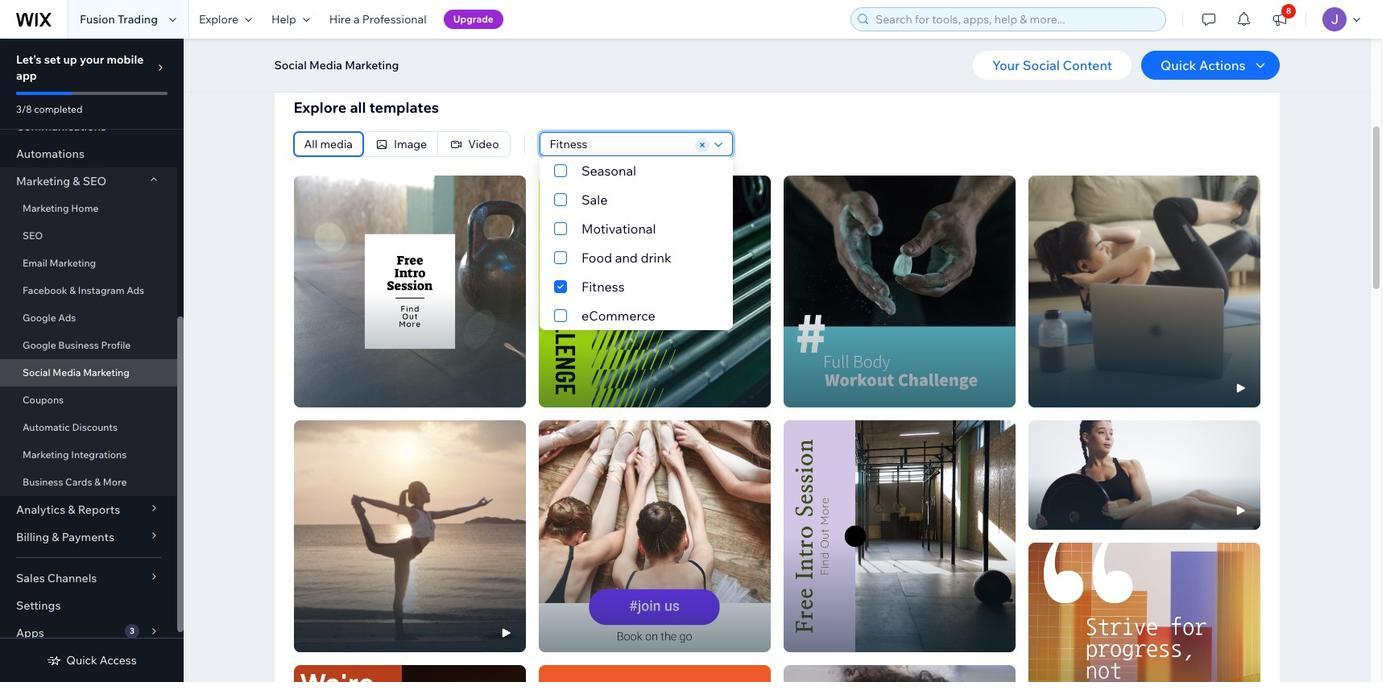 Task type: vqa. For each thing, say whether or not it's contained in the screenshot.
option
no



Task type: describe. For each thing, give the bounding box(es) containing it.
eCommerce checkbox
[[539, 301, 733, 330]]

marketing inside button
[[345, 58, 399, 72]]

more
[[103, 476, 127, 488]]

your social content
[[992, 57, 1112, 73]]

email
[[23, 257, 47, 269]]

hire a professional link
[[320, 0, 436, 39]]

automations link
[[0, 140, 177, 168]]

sidebar element
[[0, 0, 184, 682]]

& for payments
[[52, 530, 59, 545]]

billing
[[16, 530, 49, 545]]

let's set up your mobile app
[[16, 52, 144, 83]]

8 button
[[1262, 0, 1298, 39]]

image
[[394, 137, 427, 151]]

facebook
[[23, 284, 67, 296]]

Search for tools, apps, help & more... field
[[871, 8, 1161, 31]]

3/8
[[16, 103, 32, 115]]

All categories field
[[545, 133, 692, 155]]

billing & payments button
[[0, 524, 177, 551]]

quick access
[[66, 653, 137, 668]]

& for seo
[[73, 174, 80, 188]]

coupons link
[[0, 387, 177, 414]]

communications
[[16, 119, 106, 134]]

communications button
[[0, 113, 177, 140]]

3/8 completed
[[16, 103, 83, 115]]

marketing integrations
[[23, 449, 127, 461]]

up
[[63, 52, 77, 67]]

quick for quick access
[[66, 653, 97, 668]]

profile
[[101, 339, 131, 351]]

social media marketing for 'social media marketing' link
[[23, 366, 129, 379]]

channels
[[47, 571, 97, 586]]

1 vertical spatial seo
[[23, 230, 43, 242]]

marketing home link
[[0, 195, 177, 222]]

all media
[[304, 137, 353, 151]]

analytics & reports
[[16, 503, 120, 517]]

cards
[[65, 476, 92, 488]]

social media marketing link
[[0, 359, 177, 387]]

analytics
[[16, 503, 65, 517]]

completed
[[34, 103, 83, 115]]

let's
[[16, 52, 42, 67]]

quick for quick actions
[[1161, 57, 1197, 73]]

and
[[615, 250, 638, 266]]

marketing integrations link
[[0, 441, 177, 469]]

professional
[[362, 12, 427, 27]]

your
[[80, 52, 104, 67]]

automatic
[[23, 421, 70, 433]]

2 horizontal spatial social
[[1023, 57, 1060, 73]]

settings
[[16, 598, 61, 613]]

quick actions
[[1161, 57, 1246, 73]]

marketing down the profile at the left of the page
[[83, 366, 129, 379]]

google business profile
[[23, 339, 131, 351]]

google ads
[[23, 312, 76, 324]]

8
[[1286, 6, 1291, 16]]

all
[[350, 98, 366, 117]]

google ads link
[[0, 304, 177, 332]]

explore for explore all templates
[[294, 98, 347, 117]]

explore for explore
[[199, 12, 238, 27]]

media for 'social media marketing' link
[[53, 366, 81, 379]]

ads inside facebook & instagram ads link
[[127, 284, 144, 296]]

upgrade button
[[444, 10, 503, 29]]

google for google ads
[[23, 312, 56, 324]]

business cards & more
[[23, 476, 127, 488]]

media
[[320, 137, 353, 151]]

hire
[[329, 12, 351, 27]]

& for reports
[[68, 503, 75, 517]]

mobile
[[107, 52, 144, 67]]

marketing inside "dropdown button"
[[16, 174, 70, 188]]

fitness
[[581, 279, 624, 295]]

seo link
[[0, 222, 177, 250]]

help
[[271, 12, 296, 27]]

google business profile link
[[0, 332, 177, 359]]

list box containing seasonal
[[539, 156, 733, 330]]

business cards & more link
[[0, 469, 177, 496]]

your
[[992, 57, 1020, 73]]

home
[[71, 202, 99, 214]]

marketing & seo
[[16, 174, 106, 188]]

email marketing link
[[0, 250, 177, 277]]

video
[[468, 137, 499, 151]]

ecommerce
[[581, 308, 655, 324]]

sales channels
[[16, 571, 97, 586]]

Food and drink checkbox
[[539, 243, 733, 272]]

content
[[1063, 57, 1112, 73]]



Task type: locate. For each thing, give the bounding box(es) containing it.
app
[[16, 68, 37, 83]]

integrations
[[71, 449, 127, 461]]

marketing up facebook & instagram ads at left
[[50, 257, 96, 269]]

& inside analytics & reports popup button
[[68, 503, 75, 517]]

1 vertical spatial media
[[53, 366, 81, 379]]

marketing inside "link"
[[50, 257, 96, 269]]

1 horizontal spatial quick
[[1161, 57, 1197, 73]]

marketing down automatic on the bottom left
[[23, 449, 69, 461]]

a
[[354, 12, 360, 27]]

marketing down automations
[[16, 174, 70, 188]]

ads right instagram on the left
[[127, 284, 144, 296]]

0 horizontal spatial explore
[[199, 12, 238, 27]]

quick inside button
[[1161, 57, 1197, 73]]

social media marketing for the social media marketing button
[[274, 58, 399, 72]]

0 horizontal spatial ads
[[58, 312, 76, 324]]

social media marketing inside sidebar "element"
[[23, 366, 129, 379]]

0 horizontal spatial quick
[[66, 653, 97, 668]]

social right your
[[1023, 57, 1060, 73]]

media down hire
[[309, 58, 342, 72]]

0 horizontal spatial social
[[23, 366, 50, 379]]

google for google business profile
[[23, 339, 56, 351]]

social for the social media marketing button
[[274, 58, 307, 72]]

explore
[[199, 12, 238, 27], [294, 98, 347, 117]]

& up the home
[[73, 174, 80, 188]]

quick left access
[[66, 653, 97, 668]]

1 horizontal spatial media
[[309, 58, 342, 72]]

& inside marketing & seo "dropdown button"
[[73, 174, 80, 188]]

0 vertical spatial quick
[[1161, 57, 1197, 73]]

apps
[[16, 626, 44, 640]]

trading
[[118, 12, 158, 27]]

social inside sidebar "element"
[[23, 366, 50, 379]]

media down google business profile
[[53, 366, 81, 379]]

templates
[[369, 98, 439, 117]]

business inside google business profile link
[[58, 339, 99, 351]]

0 horizontal spatial media
[[53, 366, 81, 379]]

0 vertical spatial explore
[[199, 12, 238, 27]]

social for 'social media marketing' link
[[23, 366, 50, 379]]

instagram
[[78, 284, 124, 296]]

actions
[[1199, 57, 1246, 73]]

1 horizontal spatial seo
[[83, 174, 106, 188]]

seo up email at the top
[[23, 230, 43, 242]]

social up the coupons
[[23, 366, 50, 379]]

coupons
[[23, 394, 64, 406]]

list box
[[539, 156, 733, 330]]

reports
[[78, 503, 120, 517]]

fusion
[[80, 12, 115, 27]]

0 vertical spatial seo
[[83, 174, 106, 188]]

social media marketing down hire
[[274, 58, 399, 72]]

upgrade
[[453, 13, 494, 25]]

google down facebook
[[23, 312, 56, 324]]

fusion trading
[[80, 12, 158, 27]]

all
[[304, 137, 318, 151]]

video button
[[438, 132, 510, 156]]

explore left help on the top of the page
[[199, 12, 238, 27]]

automatic discounts
[[23, 421, 118, 433]]

Sale checkbox
[[539, 185, 733, 214]]

marketing
[[345, 58, 399, 72], [16, 174, 70, 188], [23, 202, 69, 214], [50, 257, 96, 269], [83, 366, 129, 379], [23, 449, 69, 461]]

automations
[[16, 147, 85, 161]]

&
[[73, 174, 80, 188], [69, 284, 76, 296], [94, 476, 101, 488], [68, 503, 75, 517], [52, 530, 59, 545]]

& inside facebook & instagram ads link
[[69, 284, 76, 296]]

3
[[130, 626, 135, 636]]

media inside sidebar "element"
[[53, 366, 81, 379]]

marketing up 'explore all templates'
[[345, 58, 399, 72]]

& for instagram
[[69, 284, 76, 296]]

0 vertical spatial google
[[23, 312, 56, 324]]

social media marketing button
[[266, 53, 407, 77]]

business up analytics
[[23, 476, 63, 488]]

discounts
[[72, 421, 118, 433]]

billing & payments
[[16, 530, 114, 545]]

1 vertical spatial google
[[23, 339, 56, 351]]

quick left actions at the top of page
[[1161, 57, 1197, 73]]

analytics & reports button
[[0, 496, 177, 524]]

explore all templates
[[294, 98, 439, 117]]

email marketing
[[23, 257, 96, 269]]

seo down automations link
[[83, 174, 106, 188]]

all media button
[[294, 132, 363, 156]]

access
[[100, 653, 137, 668]]

food
[[581, 250, 612, 266]]

2 google from the top
[[23, 339, 56, 351]]

social media marketing
[[274, 58, 399, 72], [23, 366, 129, 379]]

Fitness checkbox
[[539, 272, 733, 301]]

payments
[[62, 530, 114, 545]]

ads
[[127, 284, 144, 296], [58, 312, 76, 324]]

automatic discounts link
[[0, 414, 177, 441]]

ads up google business profile
[[58, 312, 76, 324]]

& right facebook
[[69, 284, 76, 296]]

0 vertical spatial business
[[58, 339, 99, 351]]

social down help 'button'
[[274, 58, 307, 72]]

0 vertical spatial social media marketing
[[274, 58, 399, 72]]

Motivational checkbox
[[539, 214, 733, 243]]

1 horizontal spatial social media marketing
[[274, 58, 399, 72]]

1 vertical spatial business
[[23, 476, 63, 488]]

facebook & instagram ads link
[[0, 277, 177, 304]]

0 vertical spatial media
[[309, 58, 342, 72]]

1 vertical spatial quick
[[66, 653, 97, 668]]

& right billing
[[52, 530, 59, 545]]

sales channels button
[[0, 565, 177, 592]]

1 vertical spatial explore
[[294, 98, 347, 117]]

1 horizontal spatial explore
[[294, 98, 347, 117]]

1 vertical spatial ads
[[58, 312, 76, 324]]

marketing & seo button
[[0, 168, 177, 195]]

social
[[1023, 57, 1060, 73], [274, 58, 307, 72], [23, 366, 50, 379]]

quick access button
[[47, 653, 137, 668]]

drink
[[640, 250, 671, 266]]

explore up "all media"
[[294, 98, 347, 117]]

business down google ads link
[[58, 339, 99, 351]]

0 horizontal spatial seo
[[23, 230, 43, 242]]

marketing down marketing & seo
[[23, 202, 69, 214]]

help button
[[262, 0, 320, 39]]

social media marketing inside button
[[274, 58, 399, 72]]

seo
[[83, 174, 106, 188], [23, 230, 43, 242]]

social media marketing down google business profile
[[23, 366, 129, 379]]

seasonal
[[581, 163, 636, 179]]

marketing inside 'link'
[[23, 202, 69, 214]]

Seasonal checkbox
[[539, 156, 733, 185]]

facebook & instagram ads
[[23, 284, 144, 296]]

motivational
[[581, 221, 656, 237]]

1 vertical spatial social media marketing
[[23, 366, 129, 379]]

1 horizontal spatial ads
[[127, 284, 144, 296]]

& left "reports"
[[68, 503, 75, 517]]

ads inside google ads link
[[58, 312, 76, 324]]

google down the google ads
[[23, 339, 56, 351]]

marketing home
[[23, 202, 99, 214]]

your social content button
[[973, 51, 1132, 80]]

business inside business cards & more link
[[23, 476, 63, 488]]

& left the more
[[94, 476, 101, 488]]

& inside business cards & more link
[[94, 476, 101, 488]]

0 vertical spatial ads
[[127, 284, 144, 296]]

google
[[23, 312, 56, 324], [23, 339, 56, 351]]

hire a professional
[[329, 12, 427, 27]]

sales
[[16, 571, 45, 586]]

media inside button
[[309, 58, 342, 72]]

0 horizontal spatial social media marketing
[[23, 366, 129, 379]]

1 google from the top
[[23, 312, 56, 324]]

media
[[309, 58, 342, 72], [53, 366, 81, 379]]

quick inside sidebar "element"
[[66, 653, 97, 668]]

sale
[[581, 192, 607, 208]]

seo inside "dropdown button"
[[83, 174, 106, 188]]

quick actions button
[[1141, 51, 1280, 80]]

image button
[[364, 132, 438, 156]]

settings link
[[0, 592, 177, 619]]

& inside billing & payments dropdown button
[[52, 530, 59, 545]]

set
[[44, 52, 61, 67]]

1 horizontal spatial social
[[274, 58, 307, 72]]

media for the social media marketing button
[[309, 58, 342, 72]]



